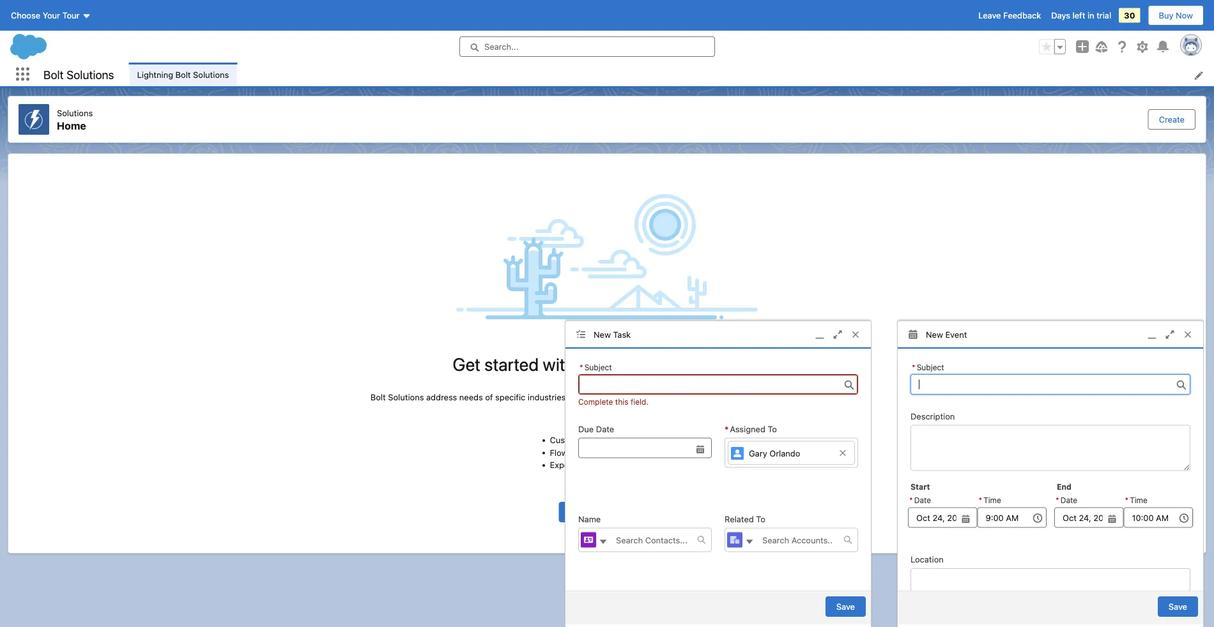 Task type: vqa. For each thing, say whether or not it's contained in the screenshot.
right THE 'MORE'
no



Task type: locate. For each thing, give the bounding box(es) containing it.
0 horizontal spatial date
[[596, 425, 615, 434]]

date down start
[[915, 497, 932, 506]]

save inside new event dialog
[[1169, 603, 1188, 612]]

related to
[[725, 515, 766, 524]]

1 time from the left
[[984, 497, 1002, 506]]

2 time from the left
[[1131, 497, 1148, 506]]

to right the "related"
[[757, 515, 766, 524]]

event
[[946, 330, 968, 339]]

* date down start
[[910, 497, 932, 506]]

* date down the end
[[1056, 497, 1078, 506]]

create
[[1160, 115, 1185, 124], [570, 508, 596, 518]]

None text field
[[579, 438, 712, 459], [909, 508, 978, 529], [978, 508, 1047, 529], [579, 438, 712, 459], [909, 508, 978, 529], [978, 508, 1047, 529]]

* subject for new task
[[580, 363, 612, 372]]

1 and from the left
[[568, 393, 583, 402]]

create for create
[[1160, 115, 1185, 124]]

subject
[[585, 363, 612, 372], [917, 363, 945, 372]]

0 horizontal spatial time
[[984, 497, 1002, 506]]

1 new from the left
[[594, 330, 611, 339]]

0 horizontal spatial to
[[757, 515, 766, 524]]

group
[[1040, 39, 1067, 54], [909, 495, 978, 529], [1055, 495, 1124, 529]]

1 save from the left
[[837, 603, 856, 612]]

choose your tour
[[11, 11, 80, 20]]

*
[[580, 363, 584, 372], [912, 363, 916, 372], [725, 425, 729, 434], [910, 497, 914, 506], [979, 497, 983, 506], [1056, 497, 1060, 506], [1126, 497, 1129, 506]]

1 horizontal spatial * subject
[[912, 363, 945, 372]]

buy now
[[1160, 11, 1194, 20]]

1 horizontal spatial and
[[695, 393, 709, 402]]

apps
[[582, 436, 602, 445]]

Related To text field
[[755, 529, 844, 552]]

None text field
[[579, 375, 859, 395], [911, 375, 1191, 395], [1055, 508, 1124, 529], [1124, 508, 1194, 529], [579, 375, 859, 395], [911, 375, 1191, 395], [1055, 508, 1124, 529], [1124, 508, 1194, 529]]

lightning bolt solutions
[[137, 70, 229, 79]]

get
[[453, 354, 481, 375]]

industries
[[528, 393, 566, 402]]

date up apps
[[596, 425, 615, 434]]

new left task
[[594, 330, 611, 339]]

solutions
[[67, 68, 114, 81], [193, 70, 229, 79], [57, 108, 93, 118], [690, 354, 762, 375], [388, 393, 424, 402]]

2 * date from the left
[[1056, 497, 1078, 506]]

1 vertical spatial create
[[570, 508, 596, 518]]

new left event
[[927, 330, 944, 339]]

with
[[543, 354, 576, 375], [624, 393, 640, 402]]

text default image
[[844, 536, 853, 545], [599, 538, 608, 547]]

1 horizontal spatial * date
[[1056, 497, 1078, 506]]

Name text field
[[609, 529, 698, 552]]

save
[[837, 603, 856, 612], [1169, 603, 1188, 612]]

* subject down new event
[[912, 363, 945, 372]]

business
[[711, 393, 746, 402]]

0 vertical spatial with
[[543, 354, 576, 375]]

group down the end
[[1055, 495, 1124, 529]]

1 horizontal spatial save button
[[1159, 597, 1199, 618]]

1 * time from the left
[[979, 497, 1002, 506]]

date for start
[[915, 497, 932, 506]]

bolt
[[43, 68, 64, 81], [176, 70, 191, 79], [656, 354, 686, 375], [371, 393, 386, 402]]

tailored
[[642, 393, 671, 402]]

0 vertical spatial create
[[1160, 115, 1185, 124]]

time for start
[[984, 497, 1002, 506]]

create inside button
[[570, 508, 596, 518]]

0 horizontal spatial new
[[594, 330, 611, 339]]

save for end
[[1169, 603, 1188, 612]]

* date for end
[[1056, 497, 1078, 506]]

* date for start
[[910, 497, 932, 506]]

0 vertical spatial to
[[768, 425, 777, 434]]

date
[[596, 425, 615, 434], [915, 497, 932, 506], [1061, 497, 1078, 506]]

* time
[[979, 497, 1002, 506], [1126, 497, 1148, 506]]

create button
[[1149, 109, 1196, 130]]

feedback
[[1004, 11, 1042, 20]]

complete this field.
[[579, 398, 649, 407]]

0 horizontal spatial text default image
[[599, 538, 608, 547]]

new for new task
[[594, 330, 611, 339]]

0 horizontal spatial create
[[570, 508, 596, 518]]

subject inside new task dialog
[[585, 363, 612, 372]]

text default image right accounts image
[[746, 538, 755, 547]]

0 horizontal spatial save button
[[826, 597, 866, 618]]

1 * subject from the left
[[580, 363, 612, 372]]

orlando
[[770, 449, 801, 459]]

* subject inside new event dialog
[[912, 363, 945, 372]]

1 horizontal spatial create
[[1160, 115, 1185, 124]]

bolt solutions
[[43, 68, 114, 81]]

save inside new task dialog
[[837, 603, 856, 612]]

time
[[984, 497, 1002, 506], [1131, 497, 1148, 506]]

group down days
[[1040, 39, 1067, 54]]

include:
[[814, 393, 844, 402]]

due date
[[579, 425, 615, 434]]

start
[[911, 483, 931, 492]]

2 horizontal spatial date
[[1061, 497, 1078, 506]]

lightning
[[137, 70, 173, 79], [580, 354, 652, 375]]

0 horizontal spatial * time
[[979, 497, 1002, 506]]

subject for new event
[[917, 363, 945, 372]]

2 save from the left
[[1169, 603, 1188, 612]]

2 subject from the left
[[917, 363, 945, 372]]

new
[[594, 330, 611, 339], [927, 330, 944, 339]]

subject down new event
[[917, 363, 945, 372]]

Description text field
[[911, 426, 1191, 472]]

of
[[485, 393, 493, 402]]

time for end
[[1131, 497, 1148, 506]]

1 horizontal spatial subject
[[917, 363, 945, 372]]

left
[[1073, 11, 1086, 20]]

get started with lightning bolt solutions
[[453, 354, 762, 375]]

* time for start
[[979, 497, 1002, 506]]

1 vertical spatial to
[[757, 515, 766, 524]]

1 horizontal spatial with
[[624, 393, 640, 402]]

1 horizontal spatial time
[[1131, 497, 1148, 506]]

save button inside new task dialog
[[826, 597, 866, 618]]

0 horizontal spatial subject
[[585, 363, 612, 372]]

text default image left accounts image
[[698, 536, 707, 545]]

with left the tailored
[[624, 393, 640, 402]]

and left functions
[[568, 393, 583, 402]]

new event dialog
[[898, 321, 1205, 628]]

* date
[[910, 497, 932, 506], [1056, 497, 1078, 506]]

due
[[579, 425, 594, 434]]

0 horizontal spatial save
[[837, 603, 856, 612]]

* subject
[[580, 363, 612, 372], [912, 363, 945, 372]]

complete
[[579, 398, 613, 407]]

and right 'apps'
[[695, 393, 709, 402]]

name
[[579, 515, 601, 524]]

subject inside new event dialog
[[917, 363, 945, 372]]

1 subject from the left
[[585, 363, 612, 372]]

2 * subject from the left
[[912, 363, 945, 372]]

get started with lightning bolt solutions image
[[453, 192, 762, 323]]

2 new from the left
[[927, 330, 944, 339]]

0 vertical spatial lightning
[[137, 70, 173, 79]]

* subject inside new task dialog
[[580, 363, 612, 372]]

location
[[911, 555, 944, 565]]

1 * date from the left
[[910, 497, 932, 506]]

tour
[[62, 11, 80, 20]]

1 save button from the left
[[826, 597, 866, 618]]

text default image
[[698, 536, 707, 545], [746, 538, 755, 547]]

1 horizontal spatial to
[[768, 425, 777, 434]]

bolt solutions address needs of specific industries and functions with tailored apps and business processes. they include:
[[371, 393, 844, 402]]

solutions inside 'list'
[[193, 70, 229, 79]]

save button
[[826, 597, 866, 618], [1159, 597, 1199, 618]]

1 horizontal spatial date
[[915, 497, 932, 506]]

to right assigned
[[768, 425, 777, 434]]

lightning bolt solutions link
[[129, 63, 237, 86]]

choose
[[11, 11, 40, 20]]

date down the end
[[1061, 497, 1078, 506]]

subject up functions
[[585, 363, 612, 372]]

create inside button
[[1160, 115, 1185, 124]]

trial
[[1097, 11, 1112, 20]]

create the first one
[[570, 508, 645, 518]]

2 save button from the left
[[1159, 597, 1199, 618]]

and
[[568, 393, 583, 402], [695, 393, 709, 402]]

task
[[614, 330, 631, 339]]

1 horizontal spatial lightning
[[580, 354, 652, 375]]

2 * time from the left
[[1126, 497, 1148, 506]]

with up 'industries'
[[543, 354, 576, 375]]

home
[[57, 120, 86, 132]]

specific
[[496, 393, 526, 402]]

group down start
[[909, 495, 978, 529]]

0 horizontal spatial and
[[568, 393, 583, 402]]

end
[[1058, 483, 1072, 492]]

1 horizontal spatial new
[[927, 330, 944, 339]]

create for create the first one
[[570, 508, 596, 518]]

functions
[[585, 393, 621, 402]]

buy
[[1160, 11, 1174, 20]]

* subject up functions
[[580, 363, 612, 372]]

0 horizontal spatial * date
[[910, 497, 932, 506]]

to
[[768, 425, 777, 434], [757, 515, 766, 524]]

0 horizontal spatial * subject
[[580, 363, 612, 372]]

save button inside new event dialog
[[1159, 597, 1199, 618]]

flow
[[550, 448, 568, 458]]

0 horizontal spatial lightning
[[137, 70, 173, 79]]

1 horizontal spatial save
[[1169, 603, 1188, 612]]

1 horizontal spatial * time
[[1126, 497, 1148, 506]]



Task type: describe. For each thing, give the bounding box(es) containing it.
new task dialog
[[565, 321, 872, 628]]

accounts image
[[728, 533, 743, 548]]

categories
[[570, 448, 612, 458]]

field.
[[631, 398, 649, 407]]

1 vertical spatial lightning
[[580, 354, 652, 375]]

buy now button
[[1149, 5, 1205, 26]]

30
[[1125, 11, 1136, 20]]

bolt inside 'list'
[[176, 70, 191, 79]]

leave
[[979, 11, 1002, 20]]

group for start
[[909, 495, 978, 529]]

new event
[[927, 330, 968, 339]]

choose your tour button
[[10, 5, 92, 26]]

gary orlando
[[749, 449, 801, 459]]

contacts image
[[581, 533, 597, 548]]

days
[[1052, 11, 1071, 20]]

lightning bolt image
[[19, 104, 49, 135]]

1 vertical spatial with
[[624, 393, 640, 402]]

related
[[725, 515, 754, 524]]

search...
[[485, 42, 519, 51]]

subject for new task
[[585, 363, 612, 372]]

gary orlando link
[[728, 442, 856, 466]]

date inside new task dialog
[[596, 425, 615, 434]]

now
[[1177, 11, 1194, 20]]

apps
[[674, 393, 692, 402]]

one
[[630, 508, 645, 518]]

description
[[911, 412, 956, 421]]

processes.
[[748, 393, 790, 402]]

* time for end
[[1126, 497, 1148, 506]]

0 horizontal spatial with
[[543, 354, 576, 375]]

lightning inside 'list'
[[137, 70, 173, 79]]

needs
[[460, 393, 483, 402]]

days left in trial
[[1052, 11, 1112, 20]]

leave feedback link
[[979, 11, 1042, 20]]

your
[[43, 11, 60, 20]]

leave feedback
[[979, 11, 1042, 20]]

started
[[485, 354, 539, 375]]

assigned to
[[730, 425, 777, 434]]

custom apps flow categories experience builder templates
[[550, 436, 665, 470]]

search... button
[[460, 36, 715, 57]]

assigned
[[730, 425, 766, 434]]

lightning bolt solutions list
[[129, 63, 1215, 86]]

new task
[[594, 330, 631, 339]]

2 and from the left
[[695, 393, 709, 402]]

to for assigned to
[[768, 425, 777, 434]]

save button for related to
[[826, 597, 866, 618]]

first
[[613, 508, 628, 518]]

the
[[598, 508, 611, 518]]

0 horizontal spatial text default image
[[698, 536, 707, 545]]

date for end
[[1061, 497, 1078, 506]]

group for end
[[1055, 495, 1124, 529]]

gary
[[749, 449, 768, 459]]

they
[[792, 393, 811, 402]]

save for related to
[[837, 603, 856, 612]]

new for new event
[[927, 330, 944, 339]]

custom
[[550, 436, 580, 445]]

solutions home
[[57, 108, 93, 132]]

experience
[[550, 461, 593, 470]]

1 horizontal spatial text default image
[[844, 536, 853, 545]]

templates
[[625, 461, 665, 470]]

create the first one button
[[559, 503, 656, 523]]

1 horizontal spatial text default image
[[746, 538, 755, 547]]

* subject for new event
[[912, 363, 945, 372]]

address
[[426, 393, 457, 402]]

builder
[[595, 461, 623, 470]]

save button for end
[[1159, 597, 1199, 618]]

in
[[1088, 11, 1095, 20]]

Location text field
[[911, 569, 1191, 592]]

to for related to
[[757, 515, 766, 524]]

this
[[616, 398, 629, 407]]



